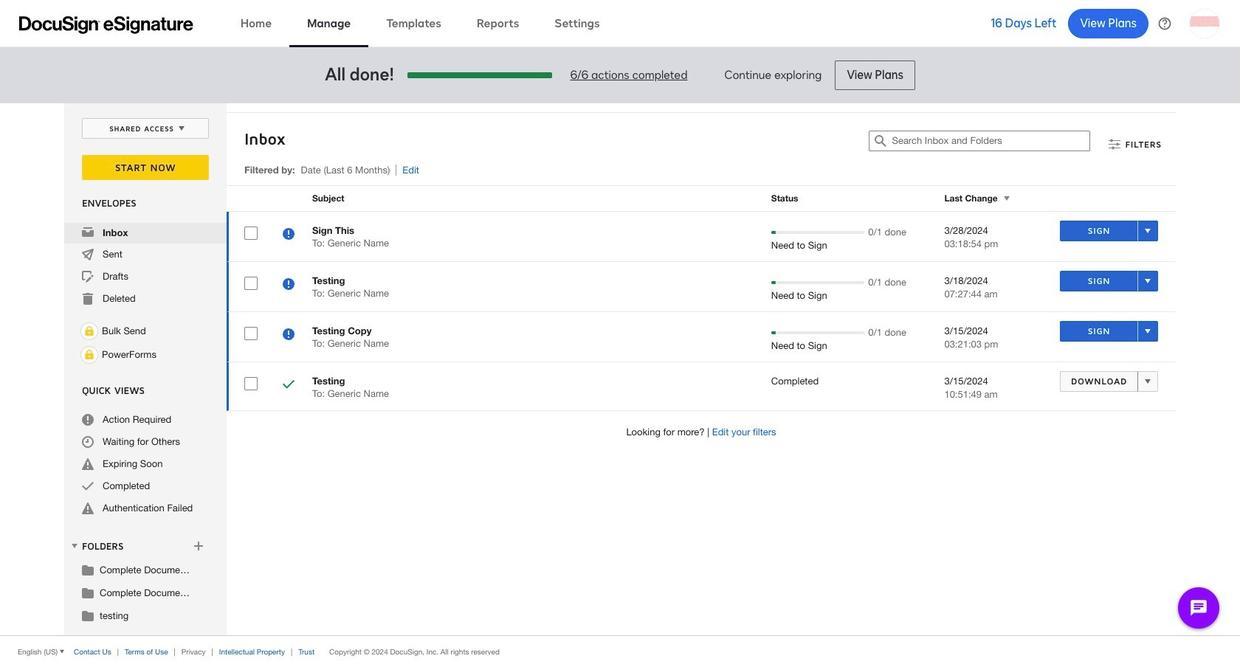Task type: locate. For each thing, give the bounding box(es) containing it.
trash image
[[82, 293, 94, 305]]

alert image
[[82, 458, 94, 470]]

1 vertical spatial need to sign image
[[283, 278, 295, 292]]

1 vertical spatial folder image
[[82, 610, 94, 622]]

lock image
[[80, 323, 98, 340]]

alert image
[[82, 503, 94, 514]]

inbox image
[[82, 227, 94, 238]]

draft image
[[82, 271, 94, 283]]

clock image
[[82, 436, 94, 448]]

need to sign image
[[283, 228, 295, 242], [283, 278, 295, 292]]

view folders image
[[69, 540, 80, 552]]

folder image
[[82, 587, 94, 599], [82, 610, 94, 622]]

0 vertical spatial folder image
[[82, 587, 94, 599]]

1 need to sign image from the top
[[283, 228, 295, 242]]

more info region
[[0, 636, 1240, 667]]

folder image
[[82, 564, 94, 576]]

sent image
[[82, 249, 94, 261]]

2 folder image from the top
[[82, 610, 94, 622]]

0 vertical spatial need to sign image
[[283, 228, 295, 242]]

Search Inbox and Folders text field
[[892, 131, 1090, 151]]



Task type: describe. For each thing, give the bounding box(es) containing it.
docusign esignature image
[[19, 16, 193, 34]]

completed image
[[283, 379, 295, 393]]

2 need to sign image from the top
[[283, 278, 295, 292]]

action required image
[[82, 414, 94, 426]]

lock image
[[80, 346, 98, 364]]

your uploaded profile image image
[[1190, 8, 1219, 38]]

1 folder image from the top
[[82, 587, 94, 599]]

completed image
[[82, 481, 94, 492]]

need to sign image
[[283, 328, 295, 342]]

secondary navigation region
[[64, 103, 1180, 636]]



Task type: vqa. For each thing, say whether or not it's contained in the screenshot.
text field
no



